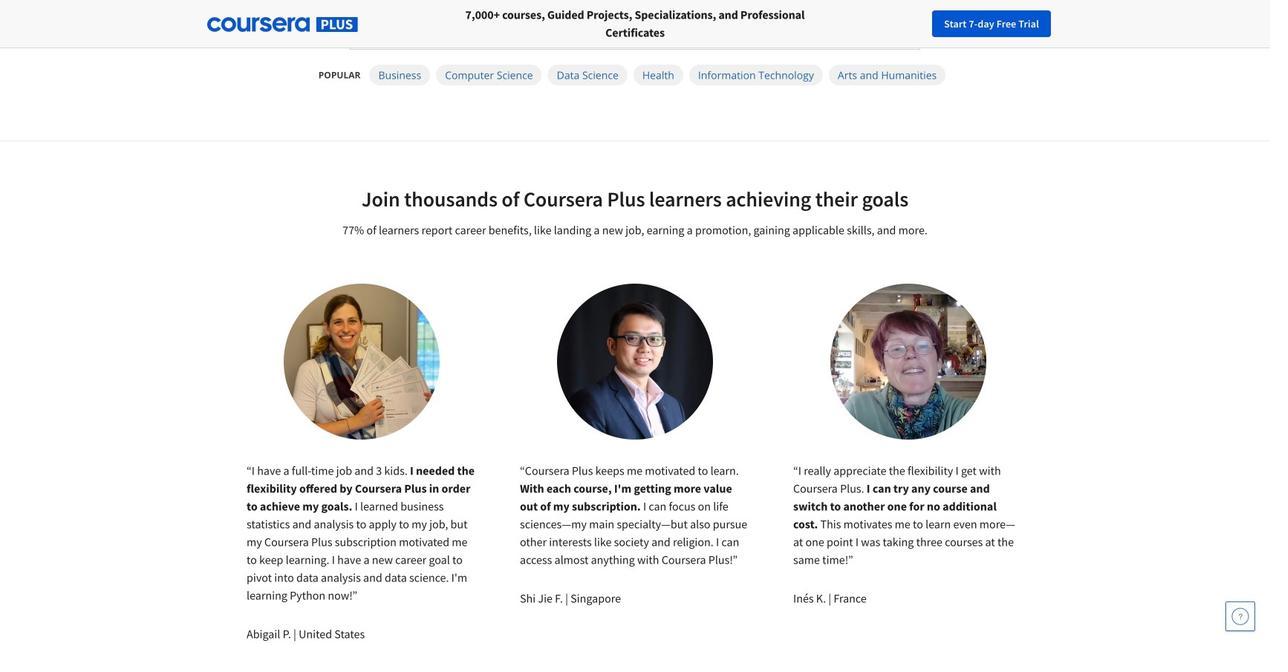 Task type: describe. For each thing, give the bounding box(es) containing it.
learner image abigail p. image
[[284, 284, 440, 440]]

slides group
[[225, 284, 1046, 647]]

e.g. Machine Learning text field
[[351, 19, 889, 49]]



Task type: locate. For each thing, give the bounding box(es) containing it.
menu
[[745, 0, 1135, 48]]

coursera image
[[136, 12, 230, 36]]

coursera plus image
[[207, 17, 358, 32]]

learner image inés k. image
[[831, 284, 987, 440]]

help center image
[[1232, 608, 1250, 626]]

menu item
[[962, 6, 1046, 42]]

None search field
[[328, 8, 688, 41]]

learner image shi jie f. image
[[557, 284, 714, 440]]



Task type: vqa. For each thing, say whether or not it's contained in the screenshot.
how related to How does Coursera Plus impact my motivation to learn?
no



